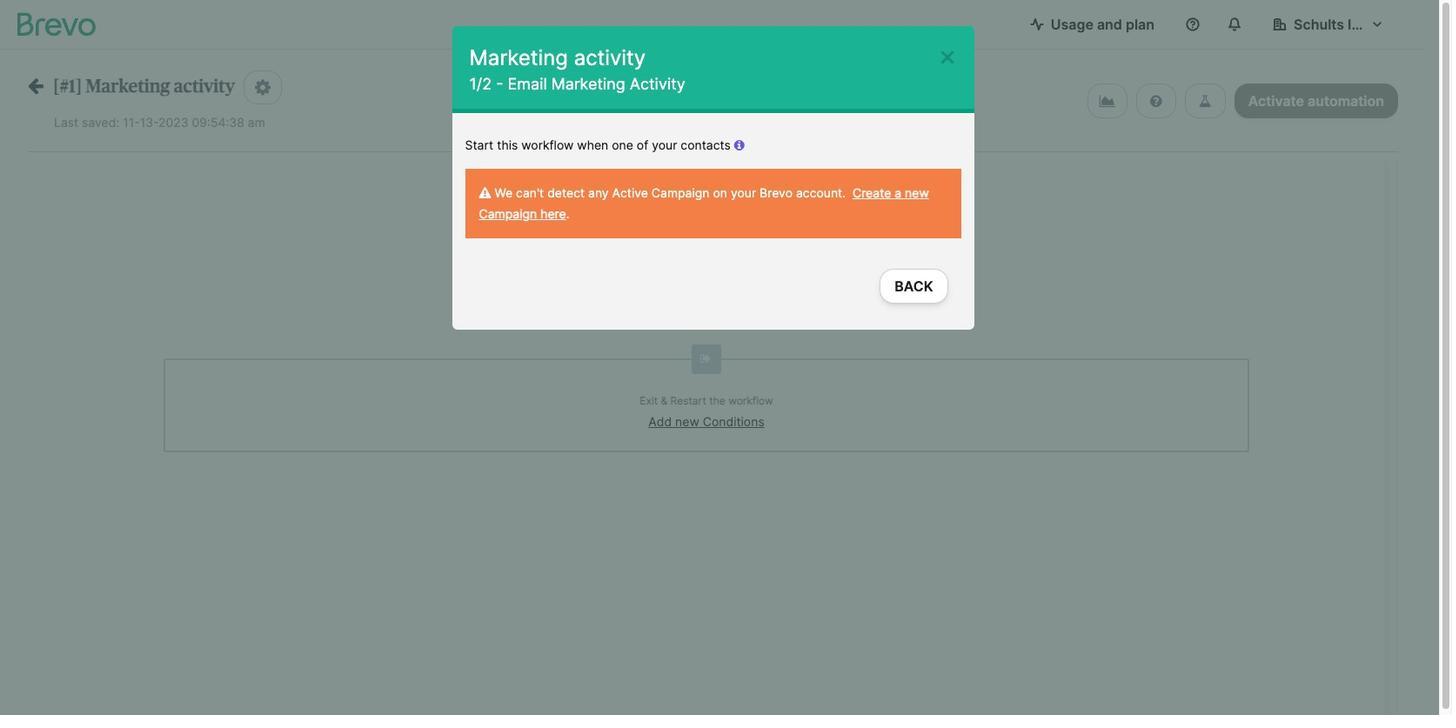 Task type: vqa. For each thing, say whether or not it's contained in the screenshot.
NEW COMPANY button
no



Task type: locate. For each thing, give the bounding box(es) containing it.
workflow inside "×" form
[[522, 138, 574, 152]]

create a new campaign here link
[[479, 185, 929, 221]]

of
[[637, 138, 649, 152]]

0 horizontal spatial campaign
[[479, 206, 537, 221]]

the
[[710, 394, 726, 407]]

area chart image
[[1100, 94, 1116, 108]]

new down "restart"
[[675, 414, 700, 429]]

activity inside marketing activity 1/2 - email marketing activity
[[574, 45, 646, 71]]

conditions
[[703, 414, 765, 429]]

campaign
[[652, 185, 710, 200], [479, 206, 537, 221]]

1 vertical spatial new
[[675, 414, 700, 429]]

new inside exit & restart the workflow add new conditions
[[675, 414, 700, 429]]

schults inc button
[[1259, 7, 1399, 42]]

inc
[[1348, 16, 1369, 33]]

workflow
[[522, 138, 574, 152], [729, 394, 774, 407]]

your right of
[[652, 138, 678, 152]]

add inside exit & restart the workflow add new conditions
[[649, 414, 672, 429]]

1 horizontal spatial new
[[905, 185, 929, 200]]

brevo
[[760, 185, 793, 200]]

[#1]
[[53, 77, 82, 96]]

your right on
[[731, 185, 757, 200]]

schults
[[1294, 16, 1345, 33]]

1 vertical spatial campaign
[[479, 206, 537, 221]]

new inside create a new campaign here
[[905, 185, 929, 200]]

one
[[612, 138, 634, 152]]

1 horizontal spatial your
[[731, 185, 757, 200]]

0 vertical spatial workflow
[[522, 138, 574, 152]]

last saved: 11-13-2023 09:54:38 am
[[54, 115, 265, 130]]

marketing up "11-"
[[86, 77, 170, 96]]

here
[[541, 206, 566, 221]]

0 vertical spatial campaign
[[652, 185, 710, 200]]

point
[[728, 232, 753, 245]]

create
[[853, 185, 892, 200]]

0 horizontal spatial new
[[675, 414, 700, 429]]

activity up activity
[[574, 45, 646, 71]]

0 vertical spatial new
[[905, 185, 929, 200]]

marketing
[[470, 45, 568, 71], [552, 75, 626, 93], [86, 77, 170, 96]]

schults inc
[[1294, 16, 1369, 33]]

exit
[[640, 394, 658, 407]]

usage and plan button
[[1016, 7, 1169, 42]]

back button
[[880, 269, 948, 304]]

a
[[895, 185, 902, 200]]

× button
[[939, 38, 957, 72]]

activity up 09:54:38
[[174, 77, 235, 96]]

11-
[[123, 115, 140, 130]]

detect
[[548, 185, 585, 200]]

this
[[497, 138, 518, 152]]

1 vertical spatial workflow
[[729, 394, 774, 407]]

1 horizontal spatial activity
[[574, 45, 646, 71]]

new right a
[[905, 185, 929, 200]]

account.
[[796, 185, 846, 200]]

add down '&' at bottom left
[[649, 414, 672, 429]]

create a new campaign here
[[479, 185, 929, 221]]

× form
[[452, 26, 974, 330]]

an
[[684, 232, 696, 245]]

new
[[905, 185, 929, 200], [675, 414, 700, 429]]

activity
[[574, 45, 646, 71], [174, 77, 235, 96]]

workflow right this
[[522, 138, 574, 152]]

add new conditions link
[[649, 414, 765, 429]]

1 vertical spatial add
[[649, 414, 672, 429]]

start
[[465, 138, 494, 152]]

campaign left on
[[652, 185, 710, 200]]

0 vertical spatial activity
[[574, 45, 646, 71]]

saved:
[[82, 115, 119, 130]]

campaign down we
[[479, 206, 537, 221]]

1 vertical spatial your
[[731, 185, 757, 200]]

add left "an"
[[661, 232, 681, 245]]

entry
[[699, 232, 725, 245]]

marketing inside [#1]                             marketing activity link
[[86, 77, 170, 96]]

0 vertical spatial your
[[652, 138, 678, 152]]

info circle image
[[734, 139, 745, 151]]

workflow up conditions
[[729, 394, 774, 407]]

1 horizontal spatial workflow
[[729, 394, 774, 407]]

contacts
[[681, 138, 731, 152]]

add
[[661, 232, 681, 245], [649, 414, 672, 429]]

when
[[577, 138, 609, 152]]

0 horizontal spatial workflow
[[522, 138, 574, 152]]

1 vertical spatial activity
[[174, 77, 235, 96]]

your
[[652, 138, 678, 152], [731, 185, 757, 200]]

arrow left image
[[28, 77, 44, 95]]

09:54:38
[[192, 115, 244, 130]]



Task type: describe. For each thing, give the bounding box(es) containing it.
0 horizontal spatial your
[[652, 138, 678, 152]]

.
[[566, 206, 570, 221]]

&
[[661, 394, 668, 407]]

exclamation triangle image
[[479, 187, 491, 199]]

marketing activity 1/2 - email marketing activity
[[470, 45, 686, 93]]

restart
[[671, 394, 707, 407]]

cog image
[[255, 78, 271, 97]]

we can't detect any active campaign on your brevo account.
[[491, 185, 853, 200]]

email
[[508, 75, 547, 93]]

active
[[612, 185, 648, 200]]

usage and plan
[[1051, 16, 1155, 33]]

back
[[895, 278, 934, 295]]

start this workflow when one of your contacts
[[465, 138, 734, 152]]

0 vertical spatial add
[[661, 232, 681, 245]]

plan
[[1126, 16, 1155, 33]]

flask image
[[1199, 94, 1212, 108]]

am
[[248, 115, 265, 130]]

×
[[939, 38, 957, 72]]

-
[[496, 75, 504, 93]]

[#1]                             marketing activity link
[[28, 77, 235, 96]]

2023
[[158, 115, 189, 130]]

any
[[588, 185, 609, 200]]

exit & restart the workflow add new conditions
[[640, 394, 774, 429]]

workflow inside exit & restart the workflow add new conditions
[[729, 394, 774, 407]]

we
[[495, 185, 513, 200]]

[#1]                             marketing activity
[[53, 77, 235, 96]]

and
[[1097, 16, 1123, 33]]

on
[[713, 185, 728, 200]]

can't
[[516, 185, 544, 200]]

1 horizontal spatial campaign
[[652, 185, 710, 200]]

usage
[[1051, 16, 1094, 33]]

campaign inside create a new campaign here
[[479, 206, 537, 221]]

13-
[[140, 115, 158, 130]]

marketing up email
[[470, 45, 568, 71]]

activity
[[630, 75, 686, 93]]

last
[[54, 115, 79, 130]]

question circle image
[[1151, 94, 1163, 108]]

marketing up when
[[552, 75, 626, 93]]

1/2
[[470, 75, 492, 93]]

0 horizontal spatial activity
[[174, 77, 235, 96]]

add an entry point
[[661, 232, 753, 245]]



